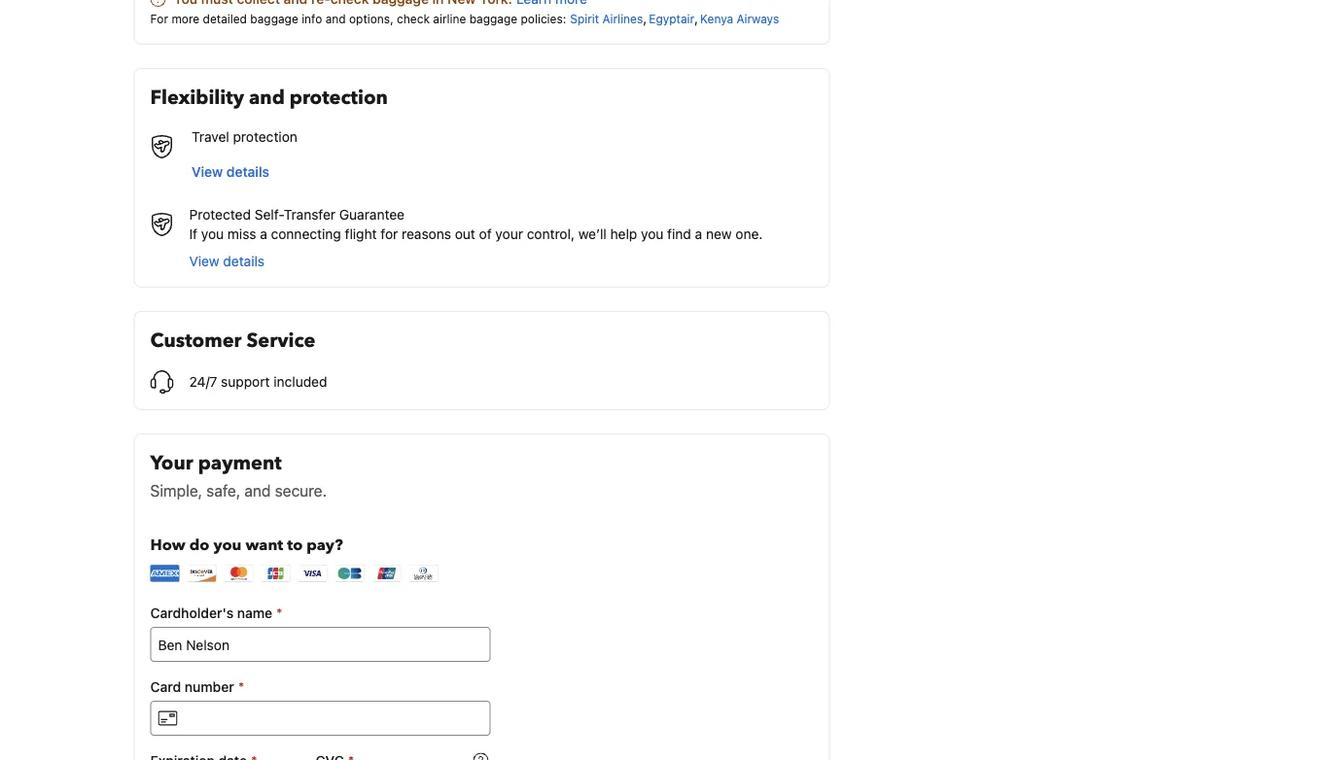 Task type: describe. For each thing, give the bounding box(es) containing it.
protected
[[189, 207, 251, 223]]

protected self-transfer guarantee if you miss a connecting flight for reasons out of your control, we'll help you find a new one.
[[189, 207, 763, 242]]

reasons
[[402, 226, 451, 242]]

your
[[496, 226, 523, 242]]

service
[[247, 328, 316, 355]]

and inside for more detailed baggage info and options, check airline baggage policies: spirit airlines , egyptair , kenya airways
[[326, 12, 346, 26]]

view details button
[[184, 155, 277, 190]]

1 vertical spatial view
[[189, 253, 220, 270]]

0 vertical spatial protection
[[290, 85, 388, 111]]

info
[[302, 12, 322, 26]]

spirit
[[571, 12, 600, 25]]

of
[[479, 226, 492, 242]]

1 vertical spatial and
[[249, 85, 285, 111]]

transfer
[[284, 207, 336, 223]]

1 you from the left
[[201, 226, 224, 242]]

your
[[150, 451, 193, 477]]

find
[[668, 226, 692, 242]]

flexibility and protection
[[150, 85, 388, 111]]

view inside button
[[192, 164, 223, 180]]

options,
[[349, 12, 394, 26]]

check
[[397, 12, 430, 26]]

flexibility
[[150, 85, 244, 111]]

airline
[[433, 12, 466, 26]]

travel
[[192, 129, 229, 145]]

2 , from the left
[[695, 10, 699, 26]]

travel protection
[[192, 129, 298, 145]]

1 vertical spatial details
[[223, 253, 265, 270]]

spirit airlines link
[[571, 12, 643, 25]]

1 a from the left
[[260, 226, 267, 242]]

view details inside button
[[192, 164, 270, 180]]

help
[[611, 226, 638, 242]]

24/7 support included
[[189, 374, 327, 390]]

for more detailed baggage info and options, check airline baggage policies: spirit airlines , egyptair , kenya airways
[[150, 10, 780, 26]]

details inside button
[[227, 164, 270, 180]]



Task type: locate. For each thing, give the bounding box(es) containing it.
and right info
[[326, 12, 346, 26]]

2 a from the left
[[695, 226, 703, 242]]

egyptair
[[649, 12, 695, 25]]

1 , from the left
[[643, 10, 647, 26]]

for
[[381, 226, 398, 242]]

view details
[[192, 164, 270, 180], [189, 253, 265, 270]]

baggage
[[250, 12, 299, 26], [470, 12, 518, 26]]

2 vertical spatial and
[[245, 482, 271, 501]]

2 you from the left
[[641, 226, 664, 242]]

included
[[274, 374, 327, 390]]

protection down flexibility and protection
[[233, 129, 298, 145]]

1 horizontal spatial you
[[641, 226, 664, 242]]

protection
[[290, 85, 388, 111], [233, 129, 298, 145]]

a down self-
[[260, 226, 267, 242]]

new
[[706, 226, 732, 242]]

and
[[326, 12, 346, 26], [249, 85, 285, 111], [245, 482, 271, 501]]

support
[[221, 374, 270, 390]]

out
[[455, 226, 476, 242]]

control,
[[527, 226, 575, 242]]

for
[[150, 12, 168, 26]]

0 vertical spatial details
[[227, 164, 270, 180]]

flight
[[345, 226, 377, 242]]

one.
[[736, 226, 763, 242]]

view down travel
[[192, 164, 223, 180]]

a right find
[[695, 226, 703, 242]]

1 horizontal spatial baggage
[[470, 12, 518, 26]]

more
[[172, 12, 200, 26]]

0 horizontal spatial a
[[260, 226, 267, 242]]

details down miss
[[223, 253, 265, 270]]

0 horizontal spatial you
[[201, 226, 224, 242]]

airlines
[[603, 12, 643, 25]]

kenya airways link
[[701, 12, 780, 25]]

we'll
[[579, 226, 607, 242]]

you left find
[[641, 226, 664, 242]]

1 vertical spatial view details
[[189, 253, 265, 270]]

you right if at left
[[201, 226, 224, 242]]

,
[[643, 10, 647, 26], [695, 10, 699, 26]]

if
[[189, 226, 198, 242]]

and up travel protection
[[249, 85, 285, 111]]

0 vertical spatial and
[[326, 12, 346, 26]]

customer service
[[150, 328, 316, 355]]

view
[[192, 164, 223, 180], [189, 253, 220, 270]]

24/7
[[189, 374, 217, 390]]

miss
[[228, 226, 256, 242]]

details down travel protection
[[227, 164, 270, 180]]

airways
[[737, 12, 780, 25]]

0 vertical spatial view
[[192, 164, 223, 180]]

a
[[260, 226, 267, 242], [695, 226, 703, 242]]

guarantee
[[339, 207, 405, 223]]

view details link
[[189, 253, 265, 270]]

protection down info
[[290, 85, 388, 111]]

0 horizontal spatial baggage
[[250, 12, 299, 26]]

view down if at left
[[189, 253, 220, 270]]

details
[[227, 164, 270, 180], [223, 253, 265, 270]]

, left kenya
[[695, 10, 699, 26]]

customer
[[150, 328, 242, 355]]

connecting
[[271, 226, 341, 242]]

0 horizontal spatial ,
[[643, 10, 647, 26]]

1 baggage from the left
[[250, 12, 299, 26]]

, left egyptair link
[[643, 10, 647, 26]]

kenya
[[701, 12, 734, 25]]

secure.
[[275, 482, 327, 501]]

egyptair link
[[649, 12, 695, 25]]

simple,
[[150, 482, 202, 501]]

2 baggage from the left
[[470, 12, 518, 26]]

your payment simple, safe, and secure.
[[150, 451, 327, 501]]

policies:
[[521, 12, 567, 26]]

you
[[201, 226, 224, 242], [641, 226, 664, 242]]

view details down travel protection
[[192, 164, 270, 180]]

1 horizontal spatial ,
[[695, 10, 699, 26]]

view details down miss
[[189, 253, 265, 270]]

payment
[[198, 451, 282, 477]]

detailed
[[203, 12, 247, 26]]

0 vertical spatial view details
[[192, 164, 270, 180]]

and down payment
[[245, 482, 271, 501]]

baggage left info
[[250, 12, 299, 26]]

baggage right 'airline'
[[470, 12, 518, 26]]

1 horizontal spatial a
[[695, 226, 703, 242]]

1 vertical spatial protection
[[233, 129, 298, 145]]

and inside your payment simple, safe, and secure.
[[245, 482, 271, 501]]

self-
[[255, 207, 284, 223]]

safe,
[[207, 482, 241, 501]]



Task type: vqa. For each thing, say whether or not it's contained in the screenshot.
the topmost The Protection
yes



